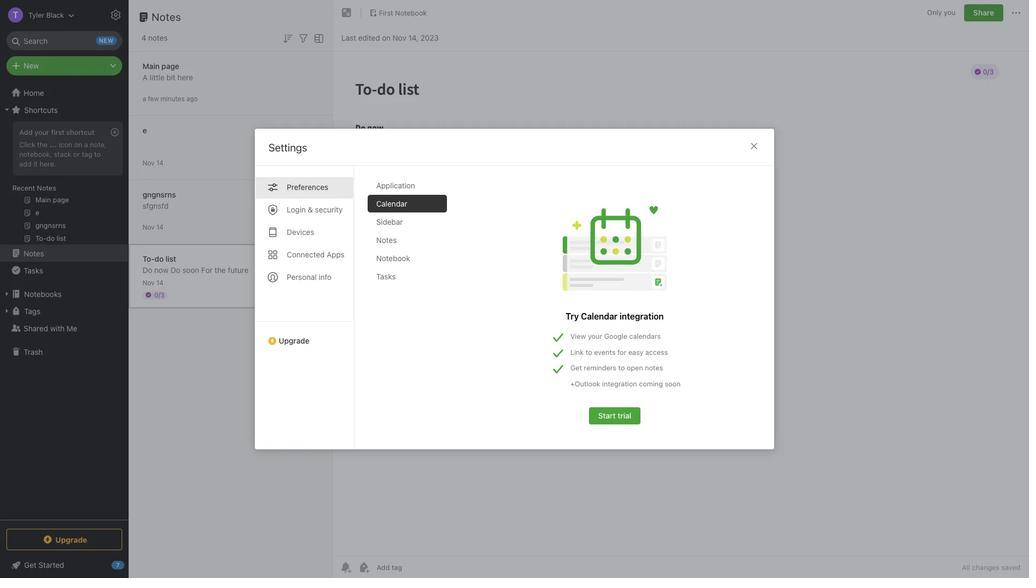 Task type: describe. For each thing, give the bounding box(es) containing it.
e
[[143, 126, 147, 135]]

calendar inside tab
[[376, 199, 407, 209]]

notes inside note list 'element'
[[152, 11, 181, 23]]

add a reminder image
[[339, 562, 352, 575]]

minutes
[[161, 95, 185, 103]]

shared
[[24, 324, 48, 333]]

application
[[376, 181, 415, 190]]

personal info
[[287, 273, 332, 282]]

sfgnsfd
[[143, 201, 169, 210]]

with
[[50, 324, 65, 333]]

note,
[[90, 140, 106, 149]]

1 horizontal spatial to
[[586, 348, 592, 357]]

page
[[162, 61, 179, 70]]

shortcut
[[66, 128, 94, 137]]

view
[[570, 332, 586, 341]]

1 horizontal spatial calendar
[[581, 312, 618, 322]]

expand notebooks image
[[3, 290, 11, 299]]

your for first
[[34, 128, 49, 137]]

1 14 from the top
[[156, 159, 163, 167]]

settings
[[269, 142, 307, 154]]

shortcuts
[[24, 105, 58, 114]]

shortcuts button
[[0, 101, 128, 118]]

google
[[604, 332, 627, 341]]

notes link
[[0, 245, 128, 262]]

tasks inside tab
[[376, 272, 396, 281]]

bit
[[167, 73, 175, 82]]

the inside group
[[37, 140, 48, 149]]

gngnsrns
[[143, 190, 176, 199]]

recent notes
[[12, 184, 56, 192]]

upgrade for the top upgrade popup button
[[279, 337, 309, 346]]

login
[[287, 205, 306, 214]]

note window element
[[333, 0, 1029, 579]]

click the ...
[[19, 140, 57, 149]]

main
[[143, 61, 160, 70]]

tab list containing application
[[368, 177, 456, 450]]

events
[[594, 348, 616, 357]]

notebook inside button
[[395, 8, 427, 17]]

apps
[[327, 250, 345, 259]]

tags
[[24, 307, 40, 316]]

0 vertical spatial upgrade button
[[255, 322, 354, 350]]

3 14 from the top
[[156, 279, 163, 287]]

to inside icon on a note, notebook, stack or tag to add it here.
[[94, 150, 101, 159]]

preferences
[[287, 183, 328, 192]]

security
[[315, 205, 343, 214]]

home
[[24, 88, 44, 97]]

notebooks link
[[0, 286, 128, 303]]

shared with me
[[24, 324, 77, 333]]

first notebook button
[[366, 5, 431, 20]]

shared with me link
[[0, 320, 128, 337]]

click
[[19, 140, 35, 149]]

add
[[19, 160, 32, 168]]

+outlook integration coming soon
[[570, 380, 681, 388]]

start trial
[[598, 412, 631, 421]]

access
[[645, 348, 668, 357]]

trial
[[618, 412, 631, 421]]

to-do list do now do soon for the future
[[143, 254, 249, 275]]

main page
[[143, 61, 179, 70]]

a inside icon on a note, notebook, stack or tag to add it here.
[[84, 140, 88, 149]]

little
[[150, 73, 164, 82]]

notebook tab
[[368, 250, 447, 267]]

login & security
[[287, 205, 343, 214]]

2 horizontal spatial to
[[618, 364, 625, 373]]

ago
[[186, 95, 198, 103]]

expand tags image
[[3, 307, 11, 316]]

reminders
[[584, 364, 616, 373]]

info
[[319, 273, 332, 282]]

try
[[566, 312, 579, 322]]

notes tab
[[368, 232, 447, 249]]

note list element
[[129, 0, 333, 579]]

notes inside tab
[[376, 236, 397, 245]]

share button
[[964, 4, 1003, 21]]

tab list containing preferences
[[255, 166, 354, 450]]

notes inside note list 'element'
[[148, 33, 168, 42]]

14,
[[408, 33, 418, 42]]

open
[[627, 364, 643, 373]]

connected apps
[[287, 250, 345, 259]]

few
[[148, 95, 159, 103]]

on inside icon on a note, notebook, stack or tag to add it here.
[[74, 140, 82, 149]]

here.
[[40, 160, 56, 168]]

tasks button
[[0, 262, 128, 279]]

trash
[[24, 348, 43, 357]]

4
[[142, 33, 146, 42]]

1 do from the left
[[143, 266, 152, 275]]

devices
[[287, 228, 314, 237]]

add tag image
[[358, 562, 370, 575]]

your for google
[[588, 332, 602, 341]]

new
[[24, 61, 39, 70]]

for
[[201, 266, 213, 275]]

edited
[[358, 33, 380, 42]]

sidebar
[[376, 218, 403, 227]]

&
[[308, 205, 313, 214]]

tasks inside button
[[24, 266, 43, 275]]

try calendar integration
[[566, 312, 664, 322]]

on inside note window element
[[382, 33, 391, 42]]

tasks tab
[[368, 268, 447, 286]]

group inside 'tree'
[[0, 118, 128, 249]]

notebook inside tab
[[376, 254, 410, 263]]

start
[[598, 412, 616, 421]]

+outlook
[[570, 380, 600, 388]]



Task type: locate. For each thing, give the bounding box(es) containing it.
tasks down notebook tab
[[376, 272, 396, 281]]

notes right the '4'
[[148, 33, 168, 42]]

nov down sfgnsfd
[[143, 223, 155, 231]]

0 horizontal spatial do
[[143, 266, 152, 275]]

sidebar tab
[[368, 213, 447, 231]]

0 horizontal spatial calendar
[[376, 199, 407, 209]]

link to events for easy access
[[570, 348, 668, 357]]

notes up 4 notes
[[152, 11, 181, 23]]

0 horizontal spatial soon
[[182, 266, 199, 275]]

last edited on nov 14, 2023
[[341, 33, 439, 42]]

the inside to-do list do now do soon for the future
[[215, 266, 226, 275]]

1 horizontal spatial on
[[382, 33, 391, 42]]

do
[[155, 254, 164, 263]]

1 vertical spatial to
[[586, 348, 592, 357]]

easy
[[628, 348, 643, 357]]

0 vertical spatial your
[[34, 128, 49, 137]]

do down 'to-'
[[143, 266, 152, 275]]

calendar up view your google calendars
[[581, 312, 618, 322]]

1 horizontal spatial upgrade button
[[255, 322, 354, 350]]

upgrade button
[[255, 322, 354, 350], [6, 530, 122, 551]]

tasks
[[24, 266, 43, 275], [376, 272, 396, 281]]

notebook down "notes" tab
[[376, 254, 410, 263]]

1 vertical spatial nov 14
[[143, 223, 163, 231]]

to right 'link'
[[586, 348, 592, 357]]

...
[[50, 140, 57, 149]]

0/3
[[154, 291, 164, 299]]

1 vertical spatial your
[[588, 332, 602, 341]]

notes down sidebar
[[376, 236, 397, 245]]

2 nov 14 from the top
[[143, 223, 163, 231]]

do down list
[[171, 266, 180, 275]]

1 horizontal spatial do
[[171, 266, 180, 275]]

nov 14 up 0/3
[[143, 279, 163, 287]]

a little bit here
[[143, 73, 193, 82]]

coming
[[639, 380, 663, 388]]

0 horizontal spatial your
[[34, 128, 49, 137]]

group
[[0, 118, 128, 249]]

14
[[156, 159, 163, 167], [156, 223, 163, 231], [156, 279, 163, 287]]

calendar tab
[[368, 195, 447, 213]]

1 horizontal spatial upgrade
[[279, 337, 309, 346]]

0 horizontal spatial to
[[94, 150, 101, 159]]

notes
[[148, 33, 168, 42], [645, 364, 663, 373]]

0 horizontal spatial notes
[[148, 33, 168, 42]]

trash link
[[0, 344, 128, 361]]

recent
[[12, 184, 35, 192]]

2 14 from the top
[[156, 223, 163, 231]]

1 vertical spatial upgrade button
[[6, 530, 122, 551]]

get
[[570, 364, 582, 373]]

all
[[962, 564, 970, 572]]

the right for
[[215, 266, 226, 275]]

view your google calendars
[[570, 332, 661, 341]]

1 vertical spatial soon
[[665, 380, 681, 388]]

notes inside group
[[37, 184, 56, 192]]

or
[[73, 150, 80, 159]]

0 vertical spatial a
[[143, 95, 146, 103]]

a left few
[[143, 95, 146, 103]]

for
[[618, 348, 627, 357]]

application tab
[[368, 177, 447, 195]]

1 horizontal spatial soon
[[665, 380, 681, 388]]

a
[[143, 73, 148, 82]]

calendars
[[629, 332, 661, 341]]

get reminders to open notes
[[570, 364, 663, 373]]

your
[[34, 128, 49, 137], [588, 332, 602, 341]]

1 horizontal spatial your
[[588, 332, 602, 341]]

a inside note list 'element'
[[143, 95, 146, 103]]

0 horizontal spatial upgrade button
[[6, 530, 122, 551]]

connected
[[287, 250, 325, 259]]

a few minutes ago
[[143, 95, 198, 103]]

integration down get reminders to open notes
[[602, 380, 637, 388]]

0 horizontal spatial upgrade
[[55, 536, 87, 545]]

1 horizontal spatial the
[[215, 266, 226, 275]]

share
[[973, 8, 994, 17]]

1 nov 14 from the top
[[143, 159, 163, 167]]

1 horizontal spatial tasks
[[376, 272, 396, 281]]

soon right coming
[[665, 380, 681, 388]]

1 vertical spatial 14
[[156, 223, 163, 231]]

only you
[[927, 8, 956, 17]]

nov 14 down sfgnsfd
[[143, 223, 163, 231]]

tree
[[0, 84, 129, 520]]

0 vertical spatial the
[[37, 140, 48, 149]]

1 horizontal spatial notes
[[645, 364, 663, 373]]

changes
[[972, 564, 1000, 572]]

4 notes
[[142, 33, 168, 42]]

2 vertical spatial nov 14
[[143, 279, 163, 287]]

None search field
[[14, 31, 115, 50]]

nov up 0/3
[[143, 279, 155, 287]]

1 vertical spatial notebook
[[376, 254, 410, 263]]

14 up 0/3
[[156, 279, 163, 287]]

tags button
[[0, 303, 128, 320]]

settings image
[[109, 9, 122, 21]]

add your first shortcut
[[19, 128, 94, 137]]

link
[[570, 348, 584, 357]]

start trial button
[[589, 408, 641, 425]]

0 vertical spatial integration
[[620, 312, 664, 322]]

0 vertical spatial notebook
[[395, 8, 427, 17]]

0 horizontal spatial on
[[74, 140, 82, 149]]

on up the or
[[74, 140, 82, 149]]

0 horizontal spatial tasks
[[24, 266, 43, 275]]

new button
[[6, 56, 122, 76]]

0 horizontal spatial a
[[84, 140, 88, 149]]

0 vertical spatial soon
[[182, 266, 199, 275]]

14 down sfgnsfd
[[156, 223, 163, 231]]

all changes saved
[[962, 564, 1021, 572]]

list
[[166, 254, 176, 263]]

do
[[143, 266, 152, 275], [171, 266, 180, 275]]

2 vertical spatial to
[[618, 364, 625, 373]]

0 vertical spatial upgrade
[[279, 337, 309, 346]]

notes up tasks button
[[24, 249, 44, 258]]

add
[[19, 128, 33, 137]]

notebooks
[[24, 290, 62, 299]]

it
[[33, 160, 38, 168]]

Search text field
[[14, 31, 115, 50]]

to down note,
[[94, 150, 101, 159]]

2023
[[420, 33, 439, 42]]

1 vertical spatial a
[[84, 140, 88, 149]]

tasks up notebooks
[[24, 266, 43, 275]]

group containing add your first shortcut
[[0, 118, 128, 249]]

tree containing home
[[0, 84, 129, 520]]

1 vertical spatial notes
[[645, 364, 663, 373]]

notebook
[[395, 8, 427, 17], [376, 254, 410, 263]]

soon
[[182, 266, 199, 275], [665, 380, 681, 388]]

0 vertical spatial 14
[[156, 159, 163, 167]]

tab list
[[255, 166, 354, 450], [368, 177, 456, 450]]

personal
[[287, 273, 317, 282]]

1 vertical spatial calendar
[[581, 312, 618, 322]]

last
[[341, 33, 356, 42]]

2 vertical spatial 14
[[156, 279, 163, 287]]

Note Editor text field
[[333, 51, 1029, 557]]

integration
[[620, 312, 664, 322], [602, 380, 637, 388]]

your right view
[[588, 332, 602, 341]]

stack
[[54, 150, 71, 159]]

nov inside note window element
[[393, 33, 406, 42]]

0 horizontal spatial the
[[37, 140, 48, 149]]

0 vertical spatial calendar
[[376, 199, 407, 209]]

to left open
[[618, 364, 625, 373]]

1 vertical spatial upgrade
[[55, 536, 87, 545]]

notes down the access
[[645, 364, 663, 373]]

1 horizontal spatial tab list
[[368, 177, 456, 450]]

0 vertical spatial on
[[382, 33, 391, 42]]

the left ... on the top left of page
[[37, 140, 48, 149]]

3 nov 14 from the top
[[143, 279, 163, 287]]

integration up calendars
[[620, 312, 664, 322]]

calendar
[[376, 199, 407, 209], [581, 312, 618, 322]]

now
[[154, 266, 169, 275]]

0 vertical spatial nov 14
[[143, 159, 163, 167]]

nov
[[393, 33, 406, 42], [143, 159, 155, 167], [143, 223, 155, 231], [143, 279, 155, 287]]

nov 14 up gngnsrns
[[143, 159, 163, 167]]

calendar up sidebar
[[376, 199, 407, 209]]

nov left 14,
[[393, 33, 406, 42]]

tag
[[82, 150, 92, 159]]

close image
[[748, 140, 761, 153]]

expand note image
[[340, 6, 353, 19]]

1 vertical spatial the
[[215, 266, 226, 275]]

soon left for
[[182, 266, 199, 275]]

1 horizontal spatial a
[[143, 95, 146, 103]]

saved
[[1001, 564, 1021, 572]]

notebook right first
[[395, 8, 427, 17]]

1 vertical spatial on
[[74, 140, 82, 149]]

first
[[51, 128, 64, 137]]

soon inside to-do list do now do soon for the future
[[182, 266, 199, 275]]

upgrade for the bottommost upgrade popup button
[[55, 536, 87, 545]]

14 up gngnsrns
[[156, 159, 163, 167]]

here
[[177, 73, 193, 82]]

on right edited
[[382, 33, 391, 42]]

only
[[927, 8, 942, 17]]

first
[[379, 8, 393, 17]]

to-
[[143, 254, 155, 263]]

the
[[37, 140, 48, 149], [215, 266, 226, 275]]

0 vertical spatial notes
[[148, 33, 168, 42]]

icon
[[59, 140, 72, 149]]

your up click the ...
[[34, 128, 49, 137]]

a up tag
[[84, 140, 88, 149]]

nov down "e"
[[143, 159, 155, 167]]

1 vertical spatial integration
[[602, 380, 637, 388]]

notes right recent
[[37, 184, 56, 192]]

notes
[[152, 11, 181, 23], [37, 184, 56, 192], [376, 236, 397, 245], [24, 249, 44, 258]]

2 do from the left
[[171, 266, 180, 275]]

icon on a note, notebook, stack or tag to add it here.
[[19, 140, 106, 168]]

0 horizontal spatial tab list
[[255, 166, 354, 450]]

to
[[94, 150, 101, 159], [586, 348, 592, 357], [618, 364, 625, 373]]

0 vertical spatial to
[[94, 150, 101, 159]]

upgrade inside tab list
[[279, 337, 309, 346]]



Task type: vqa. For each thing, say whether or not it's contained in the screenshot.
3rd the ago
no



